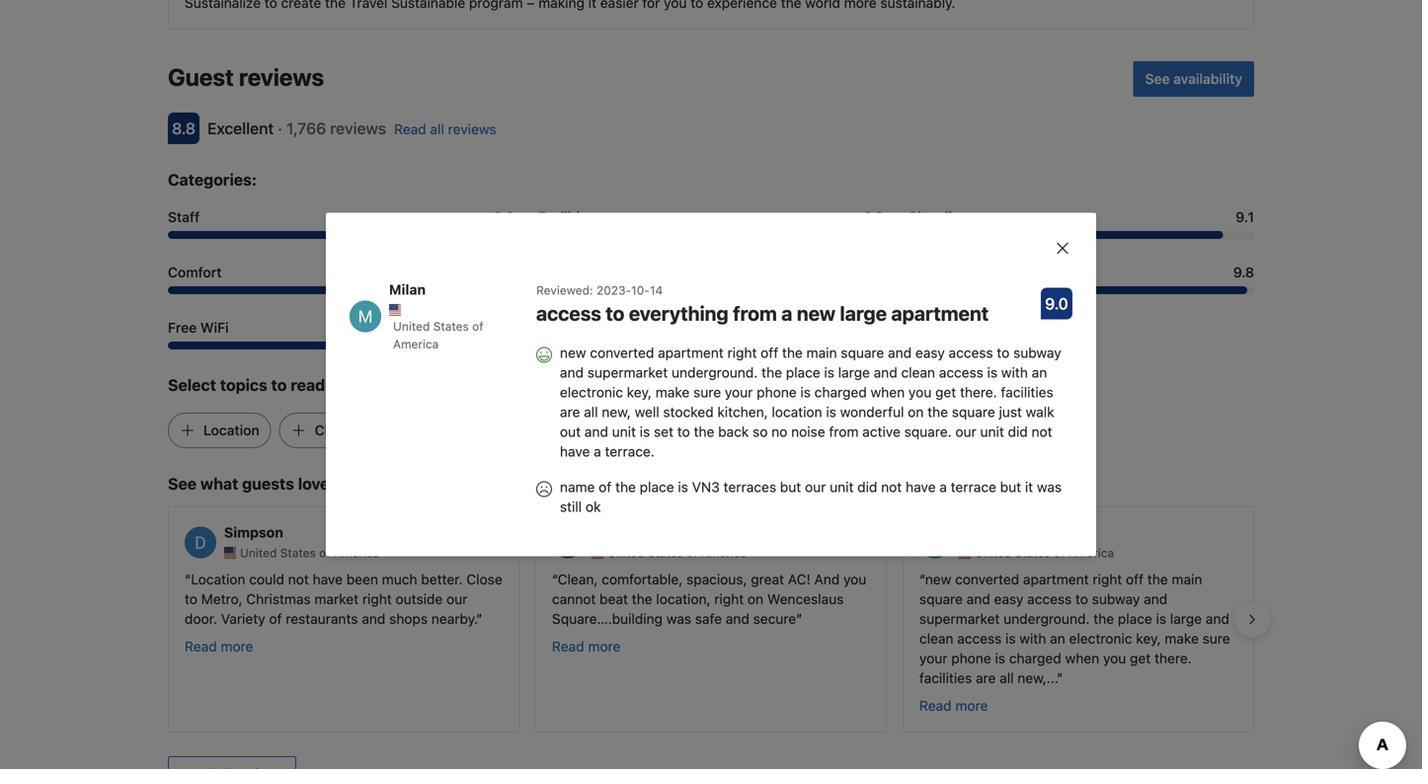 Task type: locate. For each thing, give the bounding box(es) containing it.
underground. up stocked
[[672, 365, 758, 381]]

0 horizontal spatial get
[[936, 384, 957, 401]]

our right 'square.'
[[956, 424, 977, 440]]

are left new,...
[[976, 670, 996, 687]]

underground. up new,...
[[1004, 611, 1090, 627]]

1 vertical spatial electronic
[[1069, 631, 1133, 647]]

easy
[[916, 345, 945, 361], [994, 591, 1024, 607]]

1 vertical spatial converted
[[955, 571, 1020, 588]]

" inside " clean, comfortable, spacious, great ac! and you cannot beat the location, right on wenceslaus square….building was safe and secure
[[552, 571, 558, 588]]

been
[[347, 571, 378, 588]]

1 vertical spatial was
[[667, 611, 692, 627]]

to inside " new converted apartment right off the main square and easy access to subway and supermarket underground.  the place is large and clean access is with an electronic key, make sure your phone is charged when you get there. facilities are all new,...
[[1076, 591, 1089, 607]]

new inside " new converted apartment right off the main square and easy access to subway and supermarket underground.  the place is large and clean access is with an electronic key, make sure your phone is charged when you get there. facilities are all new,...
[[926, 571, 952, 588]]

unit up terrace.
[[612, 424, 636, 440]]

united states of america image down terrace
[[959, 547, 971, 559]]

1 horizontal spatial supermarket
[[920, 611, 1000, 627]]

an up walk
[[1032, 365, 1047, 381]]

our down noise
[[805, 479, 826, 495]]

2 horizontal spatial new
[[926, 571, 952, 588]]

you inside " clean, comfortable, spacious, great ac! and you cannot beat the location, right on wenceslaus square….building was safe and secure
[[844, 571, 867, 588]]

the
[[782, 345, 803, 361], [762, 365, 782, 381], [928, 404, 948, 420], [694, 424, 715, 440], [343, 475, 368, 493], [616, 479, 636, 495], [1148, 571, 1168, 588], [632, 591, 653, 607], [1094, 611, 1114, 627]]

more for clean, comfortable, spacious, great ac! and you cannot beat the location, right on wenceslaus square….building was safe and secure
[[588, 639, 621, 655]]

the inside " clean, comfortable, spacious, great ac! and you cannot beat the location, right on wenceslaus square….building was safe and secure
[[632, 591, 653, 607]]

1 vertical spatial see
[[168, 475, 197, 493]]

you inside new converted apartment right off the main square and easy access to subway and supermarket underground.  the place is large and clean access is with an electronic key, make sure your phone is charged when you get there.   facilities are all new, well stocked kitchen, location is wonderful on the square just walk out and unit is set to the  back so no noise from active square.  our unit did not have a terrace.
[[909, 384, 932, 401]]

0 horizontal spatial easy
[[916, 345, 945, 361]]

get inside new converted apartment right off the main square and easy access to subway and supermarket underground.  the place is large and clean access is with an electronic key, make sure your phone is charged when you get there.   facilities are all new, well stocked kitchen, location is wonderful on the square just walk out and unit is set to the  back so no noise from active square.  our unit did not have a terrace.
[[936, 384, 957, 401]]

1 horizontal spatial read more
[[552, 639, 621, 655]]

availability
[[1174, 71, 1243, 87]]

charged up new,...
[[1009, 650, 1062, 667]]

1 vertical spatial supermarket
[[920, 611, 1000, 627]]

sure inside " new converted apartment right off the main square and easy access to subway and supermarket underground.  the place is large and clean access is with an electronic key, make sure your phone is charged when you get there. facilities are all new,...
[[1203, 631, 1231, 647]]

united
[[393, 320, 430, 333], [240, 546, 277, 560], [608, 546, 644, 560], [975, 546, 1012, 560]]

read more button
[[185, 637, 253, 657], [552, 637, 621, 657], [920, 696, 988, 716]]

0 vertical spatial key,
[[627, 384, 652, 401]]

0 vertical spatial did
[[1008, 424, 1028, 440]]

scored 8.8 element
[[168, 112, 200, 144]]

united states of america image up clean,
[[592, 547, 604, 559]]

easy inside new converted apartment right off the main square and easy access to subway and supermarket underground.  the place is large and clean access is with an electronic key, make sure your phone is charged when you get there.   facilities are all new, well stocked kitchen, location is wonderful on the square just walk out and unit is set to the  back so no noise from active square.  our unit did not have a terrace.
[[916, 345, 945, 361]]

" for " new converted apartment right off the main square and easy access to subway and supermarket underground.  the place is large and clean access is with an electronic key, make sure your phone is charged when you get there. facilities are all new,...
[[920, 571, 926, 588]]

a inside reviewed: 2023-10-14 access to everything from a new large apartment
[[782, 302, 793, 325]]

" clean, comfortable, spacious, great ac! and you cannot beat the location, right on wenceslaus square….building was safe and secure
[[552, 571, 867, 627]]

was inside " clean, comfortable, spacious, great ac! and you cannot beat the location, right on wenceslaus square….building was safe and secure
[[667, 611, 692, 627]]

united states of america image down simpson
[[224, 547, 236, 559]]

apartment inside " new converted apartment right off the main square and easy access to subway and supermarket underground.  the place is large and clean access is with an electronic key, make sure your phone is charged when you get there. facilities are all new,...
[[1023, 571, 1089, 588]]

terrace
[[951, 479, 997, 495]]

1 vertical spatial location
[[191, 571, 246, 588]]

1 vertical spatial your
[[920, 650, 948, 667]]

2 vertical spatial place
[[1118, 611, 1153, 627]]

read for close
[[185, 639, 217, 655]]

0 vertical spatial not
[[1032, 424, 1053, 440]]

united up comfortable,
[[608, 546, 644, 560]]

converted up new,
[[590, 345, 654, 361]]

1 horizontal spatial united states of america image
[[592, 547, 604, 559]]

there. inside new converted apartment right off the main square and easy access to subway and supermarket underground.  the place is large and clean access is with an electronic key, make sure your phone is charged when you get there.   facilities are all new, well stocked kitchen, location is wonderful on the square just walk out and unit is set to the  back so no noise from active square.  our unit did not have a terrace.
[[960, 384, 998, 401]]

united states of america down it
[[975, 546, 1114, 560]]

1 vertical spatial with
[[1020, 631, 1047, 647]]

0 horizontal spatial read more
[[185, 639, 253, 655]]

united states of america
[[393, 320, 484, 351], [240, 546, 380, 560], [608, 546, 747, 560], [975, 546, 1114, 560]]

access inside reviewed: 2023-10-14 access to everything from a new large apartment
[[536, 302, 601, 325]]

of for second united states of america icon from the left
[[687, 546, 698, 560]]

did down "active"
[[858, 479, 878, 495]]

0 vertical spatial from
[[733, 302, 777, 325]]

" up door.
[[185, 571, 191, 588]]

from inside reviewed: 2023-10-14 access to everything from a new large apartment
[[733, 302, 777, 325]]

0 vertical spatial facilities
[[1001, 384, 1054, 401]]

united states of america image
[[389, 304, 401, 316], [959, 547, 971, 559]]

did inside new converted apartment right off the main square and easy access to subway and supermarket underground.  the place is large and clean access is with an electronic key, make sure your phone is charged when you get there.   facilities are all new, well stocked kitchen, location is wonderful on the square just walk out and unit is set to the  back so no noise from active square.  our unit did not have a terrace.
[[1008, 424, 1028, 440]]

not inside new converted apartment right off the main square and easy access to subway and supermarket underground.  the place is large and clean access is with an electronic key, make sure your phone is charged when you get there.   facilities are all new, well stocked kitchen, location is wonderful on the square just walk out and unit is set to the  back so no noise from active square.  our unit did not have a terrace.
[[1032, 424, 1053, 440]]

2 horizontal spatial read more button
[[920, 696, 988, 716]]

wenceslaus
[[768, 591, 844, 607]]

facilities
[[1001, 384, 1054, 401], [920, 670, 972, 687]]

your inside new converted apartment right off the main square and easy access to subway and supermarket underground.  the place is large and clean access is with an electronic key, make sure your phone is charged when you get there.   facilities are all new, well stocked kitchen, location is wonderful on the square just walk out and unit is set to the  back so no noise from active square.  our unit did not have a terrace.
[[725, 384, 753, 401]]

"
[[185, 571, 191, 588], [552, 571, 558, 588], [920, 571, 926, 588]]

1,766
[[287, 119, 326, 138]]

2 vertical spatial square
[[920, 591, 963, 607]]

an inside new converted apartment right off the main square and easy access to subway and supermarket underground.  the place is large and clean access is with an electronic key, make sure your phone is charged when you get there.   facilities are all new, well stocked kitchen, location is wonderful on the square just walk out and unit is set to the  back so no noise from active square.  our unit did not have a terrace.
[[1032, 365, 1047, 381]]

1 vertical spatial make
[[1165, 631, 1199, 647]]

just
[[999, 404, 1022, 420]]

large inside new converted apartment right off the main square and easy access to subway and supermarket underground.  the place is large and clean access is with an electronic key, make sure your phone is charged when you get there.   facilities are all new, well stocked kitchen, location is wonderful on the square just walk out and unit is set to the  back so no noise from active square.  our unit did not have a terrace.
[[838, 365, 870, 381]]

0 horizontal spatial place
[[640, 479, 674, 495]]

not down walk
[[1032, 424, 1053, 440]]

new inside reviewed: 2023-10-14 access to everything from a new large apartment
[[797, 302, 836, 325]]

new converted apartment right off the main square and easy access to subway and supermarket underground.  the place is large and clean access is with an electronic key, make sure your phone is charged when you get there.   facilities are all new, well stocked kitchen, location is wonderful on the square just walk out and unit is set to the  back so no noise from active square.  our unit did not have a terrace.
[[560, 345, 1062, 460]]

guests
[[242, 475, 294, 493]]

better.
[[421, 571, 463, 588]]

is
[[824, 365, 835, 381], [988, 365, 998, 381], [801, 384, 811, 401], [826, 404, 837, 420], [640, 424, 650, 440], [678, 479, 688, 495], [1156, 611, 1167, 627], [1006, 631, 1016, 647], [995, 650, 1006, 667]]

1 united states of america image from the left
[[224, 547, 236, 559]]

from down value for money 8.8 meter
[[733, 302, 777, 325]]

1 vertical spatial all
[[584, 404, 598, 420]]

united states of america up could
[[240, 546, 380, 560]]

subway inside new converted apartment right off the main square and easy access to subway and supermarket underground.  the place is large and clean access is with an electronic key, make sure your phone is charged when you get there.   facilities are all new, well stocked kitchen, location is wonderful on the square just walk out and unit is set to the  back so no noise from active square.  our unit did not have a terrace.
[[1014, 345, 1062, 361]]

facilities left new,...
[[920, 670, 972, 687]]

0 horizontal spatial on
[[748, 591, 764, 607]]

see left what
[[168, 475, 197, 493]]

0 horizontal spatial off
[[761, 345, 779, 361]]

states
[[433, 320, 469, 333], [280, 546, 316, 560], [648, 546, 683, 560], [1015, 546, 1051, 560]]

united states of america down milan
[[393, 320, 484, 351]]

a down value for money 8.8 meter
[[782, 302, 793, 325]]

of inside united states of america
[[472, 320, 484, 333]]

still
[[560, 499, 582, 515]]

and
[[888, 345, 912, 361], [560, 365, 584, 381], [874, 365, 898, 381], [585, 424, 608, 440], [967, 591, 991, 607], [1144, 591, 1168, 607], [362, 611, 386, 627], [726, 611, 750, 627], [1206, 611, 1230, 627]]

when inside new converted apartment right off the main square and easy access to subway and supermarket underground.  the place is large and clean access is with an electronic key, make sure your phone is charged when you get there.   facilities are all new, well stocked kitchen, location is wonderful on the square just walk out and unit is set to the  back so no noise from active square.  our unit did not have a terrace.
[[871, 384, 905, 401]]

but
[[780, 479, 801, 495], [1000, 479, 1022, 495]]

to
[[606, 302, 625, 325], [997, 345, 1010, 361], [271, 376, 287, 395], [677, 424, 690, 440], [185, 591, 198, 607], [1076, 591, 1089, 607]]

" for " clean, comfortable, spacious, great ac! and you cannot beat the location, right on wenceslaus square….building was safe and secure
[[552, 571, 558, 588]]

1 vertical spatial on
[[748, 591, 764, 607]]

0 horizontal spatial unit
[[612, 424, 636, 440]]

square inside " new converted apartment right off the main square and easy access to subway and supermarket underground.  the place is large and clean access is with an electronic key, make sure your phone is charged when you get there. facilities are all new,...
[[920, 591, 963, 607]]

reviews up "8.3"
[[448, 121, 496, 137]]

0 vertical spatial see
[[1146, 71, 1170, 87]]

from
[[733, 302, 777, 325], [829, 424, 859, 440]]

reviews up ·
[[239, 63, 324, 91]]

0 vertical spatial supermarket
[[588, 365, 668, 381]]

america
[[393, 337, 439, 351], [334, 546, 380, 560], [701, 546, 747, 560], [1069, 546, 1114, 560]]

but left it
[[1000, 479, 1022, 495]]

unit down wonderful
[[830, 479, 854, 495]]

underground. inside new converted apartment right off the main square and easy access to subway and supermarket underground.  the place is large and clean access is with an electronic key, make sure your phone is charged when you get there.   facilities are all new, well stocked kitchen, location is wonderful on the square just walk out and unit is set to the  back so no noise from active square.  our unit did not have a terrace.
[[672, 365, 758, 381]]

2 horizontal spatial have
[[906, 479, 936, 495]]

reviews right 1,766
[[330, 119, 386, 138]]

1 vertical spatial key,
[[1136, 631, 1161, 647]]

are inside " new converted apartment right off the main square and easy access to subway and supermarket underground.  the place is large and clean access is with an electronic key, make sure your phone is charged when you get there. facilities are all new,...
[[976, 670, 996, 687]]

supermarket inside new converted apartment right off the main square and easy access to subway and supermarket underground.  the place is large and clean access is with an electronic key, make sure your phone is charged when you get there.   facilities are all new, well stocked kitchen, location is wonderful on the square just walk out and unit is set to the  back so no noise from active square.  our unit did not have a terrace.
[[588, 365, 668, 381]]

0 horizontal spatial not
[[288, 571, 309, 588]]

everything
[[629, 302, 729, 325]]

1 vertical spatial clean
[[920, 631, 954, 647]]

location
[[772, 404, 823, 420]]

could
[[249, 571, 284, 588]]

staff 8.3 meter
[[168, 231, 514, 239]]

right inside " new converted apartment right off the main square and easy access to subway and supermarket underground.  the place is large and clean access is with an electronic key, make sure your phone is charged when you get there. facilities are all new,...
[[1093, 571, 1123, 588]]

key, inside new converted apartment right off the main square and easy access to subway and supermarket underground.  the place is large and clean access is with an electronic key, make sure your phone is charged when you get there.   facilities are all new, well stocked kitchen, location is wonderful on the square just walk out and unit is set to the  back so no noise from active square.  our unit did not have a terrace.
[[627, 384, 652, 401]]

square….building
[[552, 611, 663, 627]]

united states of america image inside the this is a carousel with rotating slides. it displays featured reviews of the property. use the next and previous buttons to navigate. region
[[959, 547, 971, 559]]

from down wonderful
[[829, 424, 859, 440]]

easy up new,...
[[994, 591, 1024, 607]]

facilities inside new converted apartment right off the main square and easy access to subway and supermarket underground.  the place is large and clean access is with an electronic key, make sure your phone is charged when you get there.   facilities are all new, well stocked kitchen, location is wonderful on the square just walk out and unit is set to the  back so no noise from active square.  our unit did not have a terrace.
[[1001, 384, 1054, 401]]

1 vertical spatial get
[[1130, 650, 1151, 667]]

with inside " new converted apartment right off the main square and easy access to subway and supermarket underground.  the place is large and clean access is with an electronic key, make sure your phone is charged when you get there. facilities are all new,...
[[1020, 631, 1047, 647]]

main inside " new converted apartment right off the main square and easy access to subway and supermarket underground.  the place is large and clean access is with an electronic key, make sure your phone is charged when you get there. facilities are all new,...
[[1172, 571, 1203, 588]]

place inside " new converted apartment right off the main square and easy access to subway and supermarket underground.  the place is large and clean access is with an electronic key, make sure your phone is charged when you get there. facilities are all new,...
[[1118, 611, 1153, 627]]

not
[[1032, 424, 1053, 440], [881, 479, 902, 495], [288, 571, 309, 588]]

shops
[[389, 611, 428, 627]]

phone inside " new converted apartment right off the main square and easy access to subway and supermarket underground.  the place is large and clean access is with an electronic key, make sure your phone is charged when you get there. facilities are all new,...
[[952, 650, 992, 667]]

secure
[[753, 611, 796, 627]]

1 vertical spatial a
[[594, 444, 601, 460]]

0 horizontal spatial key,
[[627, 384, 652, 401]]

on
[[908, 404, 924, 420], [748, 591, 764, 607]]

get
[[936, 384, 957, 401], [1130, 650, 1151, 667]]

0 horizontal spatial charged
[[815, 384, 867, 401]]

facilities up walk
[[1001, 384, 1054, 401]]

square
[[841, 345, 885, 361], [952, 404, 996, 420], [920, 591, 963, 607]]

0 vertical spatial electronic
[[560, 384, 623, 401]]

1 vertical spatial easy
[[994, 591, 1024, 607]]

easy inside " new converted apartment right off the main square and easy access to subway and supermarket underground.  the place is large and clean access is with an electronic key, make sure your phone is charged when you get there. facilities are all new,...
[[994, 591, 1024, 607]]

3 " from the left
[[920, 571, 926, 588]]

0 vertical spatial a
[[782, 302, 793, 325]]

not down "active"
[[881, 479, 902, 495]]

0 vertical spatial our
[[956, 424, 977, 440]]

was inside name of the place is vn3 terraces but our unit did not have a terrace but it was still ok
[[1037, 479, 1062, 495]]

0 horizontal spatial was
[[667, 611, 692, 627]]

a left terrace.
[[594, 444, 601, 460]]

1 vertical spatial an
[[1050, 631, 1066, 647]]

america down milan
[[393, 337, 439, 351]]

1 vertical spatial did
[[858, 479, 878, 495]]

location down topics
[[204, 422, 260, 438]]

on down great
[[748, 591, 764, 607]]

0 vertical spatial there.
[[960, 384, 998, 401]]

1 vertical spatial new
[[560, 345, 586, 361]]

right
[[728, 345, 757, 361], [1093, 571, 1123, 588], [362, 591, 392, 607], [715, 591, 744, 607]]

more for location could not have been much better. close to metro, christmas market right outside our door. variety of restaurants and shops nearby.
[[221, 639, 253, 655]]

have left terrace
[[906, 479, 936, 495]]

0 horizontal spatial reviews
[[239, 63, 324, 91]]

1 horizontal spatial reviews
[[330, 119, 386, 138]]

right inside " location could not have been much better. close to metro, christmas market right outside our door. variety of restaurants and shops nearby.
[[362, 591, 392, 607]]

" for " location could not have been much better. close to metro, christmas market right outside our door. variety of restaurants and shops nearby.
[[185, 571, 191, 588]]

1 vertical spatial facilities
[[920, 670, 972, 687]]

0 horizontal spatial united states of america image
[[389, 304, 401, 316]]

new inside new converted apartment right off the main square and easy access to subway and supermarket underground.  the place is large and clean access is with an electronic key, make sure your phone is charged when you get there.   facilities are all new, well stocked kitchen, location is wonderful on the square just walk out and unit is set to the  back so no noise from active square.  our unit did not have a terrace.
[[560, 345, 586, 361]]

1 vertical spatial from
[[829, 424, 859, 440]]

united down milan
[[393, 320, 430, 333]]

of for 1st united states of america icon from the left
[[319, 546, 330, 560]]

on up 'square.'
[[908, 404, 924, 420]]

large
[[840, 302, 887, 325], [838, 365, 870, 381], [1171, 611, 1202, 627]]

united states of america inside access to everything from a new large apartment dialog
[[393, 320, 484, 351]]

reviewed:
[[536, 284, 593, 297]]

converted down terrace
[[955, 571, 1020, 588]]

are up the out
[[560, 404, 580, 420]]

see left "availability"
[[1146, 71, 1170, 87]]

charged up wonderful
[[815, 384, 867, 401]]

a inside name of the place is vn3 terraces but our unit did not have a terrace but it was still ok
[[940, 479, 947, 495]]

was down location, at the left of the page
[[667, 611, 692, 627]]

have inside name of the place is vn3 terraces but our unit did not have a terrace but it was still ok
[[906, 479, 936, 495]]

of inside name of the place is vn3 terraces but our unit did not have a terrace but it was still ok
[[599, 479, 612, 495]]

converted
[[590, 345, 654, 361], [955, 571, 1020, 588]]

subway
[[1014, 345, 1062, 361], [1092, 591, 1140, 607]]

0 horizontal spatial subway
[[1014, 345, 1062, 361]]

0 vertical spatial have
[[560, 444, 590, 460]]

1 horizontal spatial are
[[976, 670, 996, 687]]

2 horizontal spatial you
[[1103, 650, 1127, 667]]

0 horizontal spatial apartment
[[658, 345, 724, 361]]

apartment down cleanliness
[[892, 302, 989, 325]]

not up christmas
[[288, 571, 309, 588]]

square.
[[905, 424, 952, 440]]

with up just
[[1002, 365, 1028, 381]]

free
[[168, 319, 197, 336]]

1 vertical spatial large
[[838, 365, 870, 381]]

america up " new converted apartment right off the main square and easy access to subway and supermarket underground.  the place is large and clean access is with an electronic key, make sure your phone is charged when you get there. facilities are all new,...
[[1069, 546, 1114, 560]]

key, inside " new converted apartment right off the main square and easy access to subway and supermarket underground.  the place is large and clean access is with an electronic key, make sure your phone is charged when you get there. facilities are all new,...
[[1136, 631, 1161, 647]]

2 horizontal spatial a
[[940, 479, 947, 495]]

have up market
[[313, 571, 343, 588]]

unit down just
[[981, 424, 1005, 440]]

electronic
[[560, 384, 623, 401], [1069, 631, 1133, 647]]

united states of america image
[[224, 547, 236, 559], [592, 547, 604, 559]]

location up metro,
[[191, 571, 246, 588]]

america up spacious, in the bottom of the page
[[701, 546, 747, 560]]

2 horizontal spatial read more
[[920, 698, 988, 714]]

0 vertical spatial off
[[761, 345, 779, 361]]

underground.
[[672, 365, 758, 381], [1004, 611, 1090, 627]]

united states of america image down milan
[[389, 304, 401, 316]]

phone
[[757, 384, 797, 401], [952, 650, 992, 667]]

1 vertical spatial place
[[640, 479, 674, 495]]

was right it
[[1037, 479, 1062, 495]]

wifi
[[200, 319, 229, 336]]

1 horizontal spatial there.
[[1155, 650, 1192, 667]]

stocked
[[663, 404, 714, 420]]

apartment down it
[[1023, 571, 1089, 588]]

access to everything from a new large apartment dialog
[[302, 189, 1120, 580]]

our inside new converted apartment right off the main square and easy access to subway and supermarket underground.  the place is large and clean access is with an electronic key, make sure your phone is charged when you get there.   facilities are all new, well stocked kitchen, location is wonderful on the square just walk out and unit is set to the  back so no noise from active square.  our unit did not have a terrace.
[[956, 424, 977, 440]]

did down just
[[1008, 424, 1028, 440]]

" up cannot
[[552, 571, 558, 588]]

1 vertical spatial charged
[[1009, 650, 1062, 667]]

0 horizontal spatial main
[[807, 345, 837, 361]]

2 vertical spatial large
[[1171, 611, 1202, 627]]

1 vertical spatial phone
[[952, 650, 992, 667]]

0 horizontal spatial all
[[430, 121, 444, 137]]

but right terraces
[[780, 479, 801, 495]]

excellent · 1,766 reviews
[[207, 119, 386, 138]]

0 vertical spatial easy
[[916, 345, 945, 361]]

0 horizontal spatial there.
[[960, 384, 998, 401]]

" inside " location could not have been much better. close to metro, christmas market right outside our door. variety of restaurants and shops nearby.
[[185, 571, 191, 588]]

this is a carousel with rotating slides. it displays featured reviews of the property. use the next and previous buttons to navigate. region
[[152, 498, 1270, 741]]

you
[[909, 384, 932, 401], [844, 571, 867, 588], [1103, 650, 1127, 667]]

new
[[797, 302, 836, 325], [560, 345, 586, 361], [926, 571, 952, 588]]

1 " from the left
[[185, 571, 191, 588]]

supermarket inside " new converted apartment right off the main square and easy access to subway and supermarket underground.  the place is large and clean access is with an electronic key, make sure your phone is charged when you get there. facilities are all new,...
[[920, 611, 1000, 627]]

apartment inside reviewed: 2023-10-14 access to everything from a new large apartment
[[892, 302, 989, 325]]

0 vertical spatial make
[[656, 384, 690, 401]]

an up new,...
[[1050, 631, 1066, 647]]

place inside new converted apartment right off the main square and easy access to subway and supermarket underground.  the place is large and clean access is with an electronic key, make sure your phone is charged when you get there.   facilities are all new, well stocked kitchen, location is wonderful on the square just walk out and unit is set to the  back so no noise from active square.  our unit did not have a terrace.
[[786, 365, 821, 381]]

1 vertical spatial subway
[[1092, 591, 1140, 607]]

0 horizontal spatial "
[[476, 611, 483, 627]]

select
[[168, 376, 216, 395]]

no
[[772, 424, 788, 440]]

0 horizontal spatial united states of america image
[[224, 547, 236, 559]]

our up nearby.
[[447, 591, 468, 607]]

there.
[[960, 384, 998, 401], [1155, 650, 1192, 667]]

apartment down the everything
[[658, 345, 724, 361]]

0 horizontal spatial did
[[858, 479, 878, 495]]

free wifi 8.9 meter
[[168, 342, 514, 350]]

0 vertical spatial are
[[560, 404, 580, 420]]

easy up 'square.'
[[916, 345, 945, 361]]

1 horizontal spatial read more button
[[552, 637, 621, 657]]

read more
[[185, 639, 253, 655], [552, 639, 621, 655], [920, 698, 988, 714]]

1 horizontal spatial more
[[588, 639, 621, 655]]

0 vertical spatial clean
[[901, 365, 936, 381]]

access
[[536, 302, 601, 325], [949, 345, 993, 361], [939, 365, 984, 381], [1028, 591, 1072, 607], [958, 631, 1002, 647]]

ac!
[[788, 571, 811, 588]]

clean inside new converted apartment right off the main square and easy access to subway and supermarket underground.  the place is large and clean access is with an electronic key, make sure your phone is charged when you get there.   facilities are all new, well stocked kitchen, location is wonderful on the square just walk out and unit is set to the  back so no noise from active square.  our unit did not have a terrace.
[[901, 365, 936, 381]]

have inside " location could not have been much better. close to metro, christmas market right outside our door. variety of restaurants and shops nearby.
[[313, 571, 343, 588]]

with up new,...
[[1020, 631, 1047, 647]]

more
[[221, 639, 253, 655], [588, 639, 621, 655], [956, 698, 988, 714]]

·
[[278, 119, 283, 138]]

united states of america image inside access to everything from a new large apartment dialog
[[389, 304, 401, 316]]

0 horizontal spatial electronic
[[560, 384, 623, 401]]

a
[[782, 302, 793, 325], [594, 444, 601, 460], [940, 479, 947, 495]]

2 horizontal spatial our
[[956, 424, 977, 440]]

your
[[725, 384, 753, 401], [920, 650, 948, 667]]

comfort 9.2 meter
[[168, 286, 514, 294]]

0 horizontal spatial when
[[871, 384, 905, 401]]

unit inside name of the place is vn3 terraces but our unit did not have a terrace but it was still ok
[[830, 479, 854, 495]]

1 vertical spatial sure
[[1203, 631, 1231, 647]]

have down the out
[[560, 444, 590, 460]]

have
[[560, 444, 590, 460], [906, 479, 936, 495], [313, 571, 343, 588]]

0 horizontal spatial phone
[[757, 384, 797, 401]]

0 horizontal spatial new
[[560, 345, 586, 361]]

2 " from the left
[[552, 571, 558, 588]]

0 horizontal spatial more
[[221, 639, 253, 655]]

united down terrace
[[975, 546, 1012, 560]]

milan
[[389, 282, 426, 298]]

0 vertical spatial get
[[936, 384, 957, 401]]

all
[[430, 121, 444, 137], [584, 404, 598, 420], [1000, 670, 1014, 687]]

0 horizontal spatial see
[[168, 475, 197, 493]]

1 vertical spatial apartment
[[658, 345, 724, 361]]

0 horizontal spatial facilities
[[920, 670, 972, 687]]

1 vertical spatial underground.
[[1004, 611, 1090, 627]]

unit
[[612, 424, 636, 440], [981, 424, 1005, 440], [830, 479, 854, 495]]

0 horizontal spatial but
[[780, 479, 801, 495]]

1 horizontal spatial an
[[1050, 631, 1066, 647]]

off
[[761, 345, 779, 361], [1126, 571, 1144, 588]]

" right and
[[920, 571, 926, 588]]

new,
[[602, 404, 631, 420]]

1 horizontal spatial electronic
[[1069, 631, 1133, 647]]

make inside " new converted apartment right off the main square and easy access to subway and supermarket underground.  the place is large and clean access is with an electronic key, make sure your phone is charged when you get there. facilities are all new,...
[[1165, 631, 1199, 647]]

apartment
[[892, 302, 989, 325], [658, 345, 724, 361], [1023, 571, 1089, 588]]

0 horizontal spatial you
[[844, 571, 867, 588]]

1 horizontal spatial did
[[1008, 424, 1028, 440]]

right inside new converted apartment right off the main square and easy access to subway and supermarket underground.  the place is large and clean access is with an electronic key, make sure your phone is charged when you get there.   facilities are all new, well stocked kitchen, location is wonderful on the square just walk out and unit is set to the  back so no noise from active square.  our unit did not have a terrace.
[[728, 345, 757, 361]]

united down simpson
[[240, 546, 277, 560]]

did
[[1008, 424, 1028, 440], [858, 479, 878, 495]]

a left terrace
[[940, 479, 947, 495]]

free wifi
[[168, 319, 229, 336]]

an
[[1032, 365, 1047, 381], [1050, 631, 1066, 647]]

location inside " location could not have been much better. close to metro, christmas market right outside our door. variety of restaurants and shops nearby.
[[191, 571, 246, 588]]



Task type: vqa. For each thing, say whether or not it's contained in the screenshot.
Cleanliness
yes



Task type: describe. For each thing, give the bounding box(es) containing it.
active
[[863, 424, 901, 440]]

clean,
[[558, 571, 598, 588]]

vn3
[[692, 479, 720, 495]]

well
[[635, 404, 660, 420]]

to inside " location could not have been much better. close to metro, christmas market right outside our door. variety of restaurants and shops nearby.
[[185, 591, 198, 607]]

0 vertical spatial square
[[841, 345, 885, 361]]

read
[[291, 376, 325, 395]]

variety
[[221, 611, 265, 627]]

clean
[[315, 422, 352, 438]]

our inside " location could not have been much better. close to metro, christmas market right outside our door. variety of restaurants and shops nearby.
[[447, 591, 468, 607]]

2 horizontal spatial unit
[[981, 424, 1005, 440]]

states inside united states of america
[[433, 320, 469, 333]]

electronic inside " new converted apartment right off the main square and easy access to subway and supermarket underground.  the place is large and clean access is with an electronic key, make sure your phone is charged when you get there. facilities are all new,...
[[1069, 631, 1133, 647]]

right inside " clean, comfortable, spacious, great ac! and you cannot beat the location, right on wenceslaus square….building was safe and secure
[[715, 591, 744, 607]]

are inside new converted apartment right off the main square and easy access to subway and supermarket underground.  the place is large and clean access is with an electronic key, make sure your phone is charged when you get there.   facilities are all new, well stocked kitchen, location is wonderful on the square just walk out and unit is set to the  back so no noise from active square.  our unit did not have a terrace.
[[560, 404, 580, 420]]

name
[[560, 479, 595, 495]]

our inside name of the place is vn3 terraces but our unit did not have a terrace but it was still ok
[[805, 479, 826, 495]]

apartment inside new converted apartment right off the main square and easy access to subway and supermarket underground.  the place is large and clean access is with an electronic key, make sure your phone is charged when you get there.   facilities are all new, well stocked kitchen, location is wonderful on the square just walk out and unit is set to the  back so no noise from active square.  our unit did not have a terrace.
[[658, 345, 724, 361]]

united inside united states of america
[[393, 320, 430, 333]]

most:
[[372, 475, 416, 493]]

on inside " clean, comfortable, spacious, great ac! and you cannot beat the location, right on wenceslaus square….building was safe and secure
[[748, 591, 764, 607]]

charged inside " new converted apartment right off the main square and easy access to subway and supermarket underground.  the place is large and clean access is with an electronic key, make sure your phone is charged when you get there. facilities are all new,...
[[1009, 650, 1062, 667]]

" new converted apartment right off the main square and easy access to subway and supermarket underground.  the place is large and clean access is with an electronic key, make sure your phone is charged when you get there. facilities are all new,...
[[920, 571, 1231, 687]]

8.3
[[493, 209, 514, 225]]

0 vertical spatial all
[[430, 121, 444, 137]]

guest
[[168, 63, 234, 91]]

read more button for " new converted apartment right off the main square and easy access to subway and supermarket underground.  the place is large and clean access is with an electronic key, make sure your phone is charged when you get there. facilities are all new,...
[[920, 696, 988, 716]]

2 but from the left
[[1000, 479, 1022, 495]]

new,...
[[1018, 670, 1057, 687]]

your inside " new converted apartment right off the main square and easy access to subway and supermarket underground.  the place is large and clean access is with an electronic key, make sure your phone is charged when you get there. facilities are all new,...
[[920, 650, 948, 667]]

all inside " new converted apartment right off the main square and easy access to subway and supermarket underground.  the place is large and clean access is with an electronic key, make sure your phone is charged when you get there. facilities are all new,...
[[1000, 670, 1014, 687]]

place inside name of the place is vn3 terraces but our unit did not have a terrace but it was still ok
[[640, 479, 674, 495]]

converted inside " new converted apartment right off the main square and easy access to subway and supermarket underground.  the place is large and clean access is with an electronic key, make sure your phone is charged when you get there. facilities are all new,...
[[955, 571, 1020, 588]]

loved
[[298, 475, 339, 493]]

ok
[[586, 499, 601, 515]]

topics
[[220, 376, 267, 395]]

cleanliness 9.1 meter
[[908, 231, 1255, 239]]

electronic inside new converted apartment right off the main square and easy access to subway and supermarket underground.  the place is large and clean access is with an electronic key, make sure your phone is charged when you get there.   facilities are all new, well stocked kitchen, location is wonderful on the square just walk out and unit is set to the  back so no noise from active square.  our unit did not have a terrace.
[[560, 384, 623, 401]]

have inside new converted apartment right off the main square and easy access to subway and supermarket underground.  the place is large and clean access is with an electronic key, make sure your phone is charged when you get there.   facilities are all new, well stocked kitchen, location is wonderful on the square just walk out and unit is set to the  back so no noise from active square.  our unit did not have a terrace.
[[560, 444, 590, 460]]

review categories element
[[168, 168, 257, 192]]

subway inside " new converted apartment right off the main square and easy access to subway and supermarket underground.  the place is large and clean access is with an electronic key, make sure your phone is charged when you get there. facilities are all new,...
[[1092, 591, 1140, 607]]

what
[[200, 475, 238, 493]]

reviewed: 2023-10-14 access to everything from a new large apartment
[[536, 284, 989, 325]]

clean inside " new converted apartment right off the main square and easy access to subway and supermarket underground.  the place is large and clean access is with an electronic key, make sure your phone is charged when you get there. facilities are all new,...
[[920, 631, 954, 647]]

2023-
[[597, 284, 631, 297]]

did inside name of the place is vn3 terraces but our unit did not have a terrace but it was still ok
[[858, 479, 878, 495]]

read more for " clean, comfortable, spacious, great ac! and you cannot beat the location, right on wenceslaus square….building was safe and secure
[[552, 639, 621, 655]]

name of the place is vn3 terraces but our unit did not have a terrace but it was still ok
[[560, 479, 1062, 515]]

great
[[751, 571, 784, 588]]

charged inside new converted apartment right off the main square and easy access to subway and supermarket underground.  the place is large and clean access is with an electronic key, make sure your phone is charged when you get there.   facilities are all new, well stocked kitchen, location is wonderful on the square just walk out and unit is set to the  back so no noise from active square.  our unit did not have a terrace.
[[815, 384, 867, 401]]

more for new converted apartment right off the main square and easy access to subway and supermarket underground.  the place is large and clean access is with an electronic key, make sure your phone is charged when you get there. facilities are all new,...
[[956, 698, 988, 714]]

comfort
[[168, 264, 222, 280]]

terrace.
[[605, 444, 655, 460]]

off inside new converted apartment right off the main square and easy access to subway and supermarket underground.  the place is large and clean access is with an electronic key, make sure your phone is charged when you get there.   facilities are all new, well stocked kitchen, location is wonderful on the square just walk out and unit is set to the  back so no noise from active square.  our unit did not have a terrace.
[[761, 345, 779, 361]]

9.8
[[1234, 264, 1255, 280]]

you inside " new converted apartment right off the main square and easy access to subway and supermarket underground.  the place is large and clean access is with an electronic key, make sure your phone is charged when you get there. facilities are all new,...
[[1103, 650, 1127, 667]]

location,
[[656, 591, 711, 607]]

nearby.
[[432, 611, 476, 627]]

read all reviews
[[394, 121, 496, 137]]

large inside reviewed: 2023-10-14 access to everything from a new large apartment
[[840, 302, 887, 325]]

and inside " location could not have been much better. close to metro, christmas market right outside our door. variety of restaurants and shops nearby.
[[362, 611, 386, 627]]

cleanliness
[[908, 209, 983, 225]]

close
[[467, 571, 503, 588]]

facilities inside " new converted apartment right off the main square and easy access to subway and supermarket underground.  the place is large and clean access is with an electronic key, make sure your phone is charged when you get there. facilities are all new,...
[[920, 670, 972, 687]]

underground. inside " new converted apartment right off the main square and easy access to subway and supermarket underground.  the place is large and clean access is with an electronic key, make sure your phone is charged when you get there. facilities are all new,...
[[1004, 611, 1090, 627]]

excellent
[[207, 119, 274, 138]]

and
[[815, 571, 840, 588]]

much
[[382, 571, 417, 588]]

14
[[650, 284, 663, 297]]

to inside reviewed: 2023-10-14 access to everything from a new large apartment
[[606, 302, 625, 325]]

from inside new converted apartment right off the main square and easy access to subway and supermarket underground.  the place is large and clean access is with an electronic key, make sure your phone is charged when you get there.   facilities are all new, well stocked kitchen, location is wonderful on the square just walk out and unit is set to the  back so no noise from active square.  our unit did not have a terrace.
[[829, 424, 859, 440]]

large inside " new converted apartment right off the main square and easy access to subway and supermarket underground.  the place is large and clean access is with an electronic key, make sure your phone is charged when you get there. facilities are all new,...
[[1171, 611, 1202, 627]]

see for see what guests loved the most:
[[168, 475, 197, 493]]

read more button for " location could not have been much better. close to metro, christmas market right outside our door. variety of restaurants and shops nearby.
[[185, 637, 253, 657]]

scored 9.0 element
[[1041, 288, 1073, 320]]

location 9.8 meter
[[908, 286, 1255, 294]]

make inside new converted apartment right off the main square and easy access to subway and supermarket underground.  the place is large and clean access is with an electronic key, make sure your phone is charged when you get there.   facilities are all new, well stocked kitchen, location is wonderful on the square just walk out and unit is set to the  back so no noise from active square.  our unit did not have a terrace.
[[656, 384, 690, 401]]

so
[[753, 424, 768, 440]]

and inside " clean, comfortable, spacious, great ac! and you cannot beat the location, right on wenceslaus square….building was safe and secure
[[726, 611, 750, 627]]

view
[[607, 422, 639, 438]]

a inside new converted apartment right off the main square and easy access to subway and supermarket underground.  the place is large and clean access is with an electronic key, make sure your phone is charged when you get there.   facilities are all new, well stocked kitchen, location is wonderful on the square just walk out and unit is set to the  back so no noise from active square.  our unit did not have a terrace.
[[594, 444, 601, 460]]

sure inside new converted apartment right off the main square and easy access to subway and supermarket underground.  the place is large and clean access is with an electronic key, make sure your phone is charged when you get there.   facilities are all new, well stocked kitchen, location is wonderful on the square just walk out and unit is set to the  back so no noise from active square.  our unit did not have a terrace.
[[694, 384, 721, 401]]

phone inside new converted apartment right off the main square and easy access to subway and supermarket underground.  the place is large and clean access is with an electronic key, make sure your phone is charged when you get there.   facilities are all new, well stocked kitchen, location is wonderful on the square just walk out and unit is set to the  back so no noise from active square.  our unit did not have a terrace.
[[757, 384, 797, 401]]

" for nearby.
[[476, 611, 483, 627]]

2 united states of america image from the left
[[592, 547, 604, 559]]

of for united states of america image within access to everything from a new large apartment dialog
[[472, 320, 484, 333]]

on inside new converted apartment right off the main square and easy access to subway and supermarket underground.  the place is large and clean access is with an electronic key, make sure your phone is charged when you get there.   facilities are all new, well stocked kitchen, location is wonderful on the square just walk out and unit is set to the  back so no noise from active square.  our unit did not have a terrace.
[[908, 404, 924, 420]]

select topics to read reviews:
[[168, 376, 393, 395]]

see what guests loved the most:
[[168, 475, 416, 493]]

united states of america up comfortable,
[[608, 546, 747, 560]]

restaurants
[[286, 611, 358, 627]]

metro,
[[201, 591, 243, 607]]

beat
[[600, 591, 628, 607]]

set
[[654, 424, 674, 440]]

noise
[[791, 424, 826, 440]]

all inside new converted apartment right off the main square and easy access to subway and supermarket underground.  the place is large and clean access is with an electronic key, make sure your phone is charged when you get there.   facilities are all new, well stocked kitchen, location is wonderful on the square just walk out and unit is set to the  back so no noise from active square.  our unit did not have a terrace.
[[584, 404, 598, 420]]

read for square
[[920, 698, 952, 714]]

an inside " new converted apartment right off the main square and easy access to subway and supermarket underground.  the place is large and clean access is with an electronic key, make sure your phone is charged when you get there. facilities are all new,...
[[1050, 631, 1066, 647]]

converted inside new converted apartment right off the main square and easy access to subway and supermarket underground.  the place is large and clean access is with an electronic key, make sure your phone is charged when you get there.   facilities are all new, well stocked kitchen, location is wonderful on the square just walk out and unit is set to the  back so no noise from active square.  our unit did not have a terrace.
[[590, 345, 654, 361]]

spacious,
[[687, 571, 747, 588]]

not inside " location could not have been much better. close to metro, christmas market right outside our door. variety of restaurants and shops nearby.
[[288, 571, 309, 588]]

safe
[[695, 611, 722, 627]]

when inside " new converted apartment right off the main square and easy access to subway and supermarket underground.  the place is large and clean access is with an electronic key, make sure your phone is charged when you get there. facilities are all new,...
[[1066, 650, 1100, 667]]

read more for " location could not have been much better. close to metro, christmas market right outside our door. variety of restaurants and shops nearby.
[[185, 639, 253, 655]]

see for see availability
[[1146, 71, 1170, 87]]

america inside united states of america
[[393, 337, 439, 351]]

simpson
[[224, 525, 283, 541]]

market
[[315, 591, 359, 607]]

walk
[[1026, 404, 1055, 420]]

guest reviews element
[[168, 61, 1126, 93]]

0 vertical spatial location
[[204, 422, 260, 438]]

rated excellent element
[[207, 119, 274, 138]]

1 horizontal spatial "
[[796, 611, 803, 627]]

read for cannot
[[552, 639, 584, 655]]

the inside name of the place is vn3 terraces but our unit did not have a terrace but it was still ok
[[616, 479, 636, 495]]

main inside new converted apartment right off the main square and easy access to subway and supermarket underground.  the place is large and clean access is with an electronic key, make sure your phone is charged when you get there.   facilities are all new, well stocked kitchen, location is wonderful on the square just walk out and unit is set to the  back so no noise from active square.  our unit did not have a terrace.
[[807, 345, 837, 361]]

1 but from the left
[[780, 479, 801, 495]]

9.0
[[1045, 294, 1069, 313]]

back
[[718, 424, 749, 440]]

2 horizontal spatial reviews
[[448, 121, 496, 137]]

staff
[[168, 209, 200, 225]]

" for clean
[[1057, 670, 1063, 687]]

8.9
[[863, 209, 884, 225]]

8.8
[[172, 119, 196, 138]]

christmas
[[246, 591, 311, 607]]

is inside name of the place is vn3 terraces but our unit did not have a terrace but it was still ok
[[678, 479, 688, 495]]

america up been
[[334, 546, 380, 560]]

outside
[[396, 591, 443, 607]]

kitchen,
[[718, 404, 768, 420]]

there. inside " new converted apartment right off the main square and easy access to subway and supermarket underground.  the place is large and clean access is with an electronic key, make sure your phone is charged when you get there. facilities are all new,...
[[1155, 650, 1192, 667]]

out
[[560, 424, 581, 440]]

read more button for " clean, comfortable, spacious, great ac! and you cannot beat the location, right on wenceslaus square….building was safe and secure
[[552, 637, 621, 657]]

wonderful
[[840, 404, 904, 420]]

of for united states of america image inside the the this is a carousel with rotating slides. it displays featured reviews of the property. use the next and previous buttons to navigate. region
[[1054, 546, 1065, 560]]

read more for " new converted apartment right off the main square and easy access to subway and supermarket underground.  the place is large and clean access is with an electronic key, make sure your phone is charged when you get there. facilities are all new,...
[[920, 698, 988, 714]]

1 vertical spatial square
[[952, 404, 996, 420]]

categories:
[[168, 170, 257, 189]]

see availability
[[1146, 71, 1243, 87]]

comfortable,
[[602, 571, 683, 588]]

it
[[1025, 479, 1034, 495]]

9.1
[[1236, 209, 1255, 225]]

guest reviews
[[168, 63, 324, 91]]

get inside " new converted apartment right off the main square and easy access to subway and supermarket underground.  the place is large and clean access is with an electronic key, make sure your phone is charged when you get there. facilities are all new,...
[[1130, 650, 1151, 667]]

not inside name of the place is vn3 terraces but our unit did not have a terrace but it was still ok
[[881, 479, 902, 495]]

cannot
[[552, 591, 596, 607]]

reviews:
[[329, 376, 393, 395]]

of inside " location could not have been much better. close to metro, christmas market right outside our door. variety of restaurants and shops nearby.
[[269, 611, 282, 627]]

10-
[[631, 284, 650, 297]]

value for money 8.8 meter
[[538, 286, 884, 294]]

with inside new converted apartment right off the main square and easy access to subway and supermarket underground.  the place is large and clean access is with an electronic key, make sure your phone is charged when you get there.   facilities are all new, well stocked kitchen, location is wonderful on the square just walk out and unit is set to the  back so no noise from active square.  our unit did not have a terrace.
[[1002, 365, 1028, 381]]

see availability button
[[1134, 61, 1255, 97]]

off inside " new converted apartment right off the main square and easy access to subway and supermarket underground.  the place is large and clean access is with an electronic key, make sure your phone is charged when you get there. facilities are all new,...
[[1126, 571, 1144, 588]]

door.
[[185, 611, 217, 627]]

" location could not have been much better. close to metro, christmas market right outside our door. variety of restaurants and shops nearby.
[[185, 571, 503, 627]]

terraces
[[724, 479, 777, 495]]

facilities
[[538, 209, 595, 225]]



